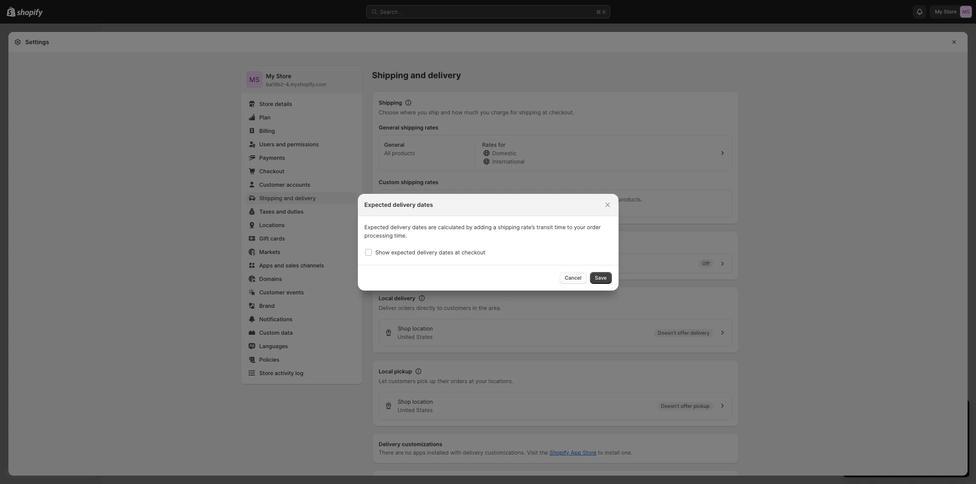 Task type: locate. For each thing, give the bounding box(es) containing it.
united up customizations
[[398, 407, 415, 414]]

restrictions
[[553, 196, 582, 203]]

area.
[[489, 305, 502, 311]]

0 vertical spatial shop
[[398, 325, 411, 332]]

united up local pickup
[[398, 334, 415, 340]]

shipping and delivery up where
[[372, 70, 461, 80]]

offer for let customers pick up their orders at your locations.
[[681, 403, 692, 409]]

settings dialog
[[8, 32, 968, 484]]

1 vertical spatial orders
[[451, 378, 468, 385]]

1 horizontal spatial the
[[540, 449, 548, 456]]

1 vertical spatial doesn't
[[661, 403, 680, 409]]

no
[[405, 449, 412, 456]]

shop location united states down directly
[[398, 325, 433, 340]]

1 horizontal spatial to
[[567, 224, 573, 230]]

taxes
[[259, 208, 275, 215]]

general
[[379, 124, 399, 131], [384, 141, 405, 148]]

0 vertical spatial are
[[428, 224, 437, 230]]

shipping and delivery down 'customer accounts'
[[259, 195, 316, 202]]

show inside expected delivery dates dialog
[[375, 249, 390, 256]]

states
[[416, 334, 433, 340], [416, 407, 433, 414]]

1 vertical spatial custom
[[259, 329, 280, 336]]

0 vertical spatial customers
[[444, 305, 471, 311]]

shop down local pickup
[[398, 398, 411, 405]]

for up domestic
[[498, 141, 506, 148]]

and for "apps and sales channels" link in the bottom of the page
[[274, 262, 284, 269]]

and right the apps
[[274, 262, 284, 269]]

local up deliver
[[379, 295, 393, 302]]

shop settings menu element
[[241, 66, 362, 384]]

plan
[[259, 114, 271, 121]]

customer
[[259, 181, 285, 188], [259, 289, 285, 296]]

shop location united states down pick
[[398, 398, 433, 414]]

custom data
[[259, 329, 293, 336]]

your left order
[[574, 224, 586, 230]]

location for directly
[[413, 325, 433, 332]]

1 horizontal spatial custom
[[379, 179, 400, 186]]

show expected delivery dates at checkout
[[375, 249, 486, 256]]

there
[[379, 449, 394, 456]]

expected inside expected delivery dates are calculated by adding a shipping rate's transit time to your order processing time.
[[365, 224, 389, 230]]

2 vertical spatial rates
[[501, 196, 514, 203]]

0 vertical spatial united
[[398, 334, 415, 340]]

and down 'customer accounts'
[[284, 195, 294, 202]]

offer for deliver orders directly to customers in the area.
[[678, 330, 689, 336]]

in
[[473, 305, 477, 311]]

checkout link
[[246, 165, 357, 177]]

0 horizontal spatial for
[[498, 141, 506, 148]]

delivery inside delivery customizations there are no apps installed with delivery customizations. visit the shopify app store to install one.
[[463, 449, 484, 456]]

to
[[567, 224, 573, 230], [437, 305, 443, 311], [598, 449, 603, 456]]

2 vertical spatial expected
[[379, 239, 404, 246]]

your inside settings dialog
[[476, 378, 487, 385]]

1 horizontal spatial are
[[428, 224, 437, 230]]

are inside expected delivery dates are calculated by adding a shipping rate's transit time to your order processing time.
[[428, 224, 437, 230]]

1 vertical spatial shop
[[398, 398, 411, 405]]

doesn't
[[658, 330, 676, 336], [661, 403, 680, 409]]

2 united from the top
[[398, 407, 415, 414]]

1 vertical spatial location
[[413, 398, 433, 405]]

0 horizontal spatial shipping and delivery
[[259, 195, 316, 202]]

delivery inside "shipping and delivery" link
[[295, 195, 316, 202]]

expected
[[391, 249, 416, 256]]

local pickup
[[379, 368, 412, 375]]

save
[[595, 275, 607, 281]]

and inside taxes and duties link
[[276, 208, 286, 215]]

doesn't offer delivery
[[658, 330, 710, 336]]

rates
[[425, 124, 439, 131], [425, 179, 439, 186], [501, 196, 514, 203]]

1 vertical spatial pickup
[[694, 403, 710, 409]]

general inside the general all products
[[384, 141, 405, 148]]

expected delivery dates down time.
[[379, 239, 443, 246]]

app
[[571, 449, 581, 456]]

store up plan
[[259, 101, 273, 107]]

store activity log link
[[246, 367, 357, 379]]

markets
[[259, 249, 281, 255]]

customer for customer accounts
[[259, 181, 285, 188]]

general for shipping
[[379, 124, 399, 131]]

store up ba19b2- on the top of page
[[276, 72, 292, 80]]

to left install
[[598, 449, 603, 456]]

2 shop from the top
[[398, 398, 411, 405]]

orders right their
[[451, 378, 468, 385]]

cancel
[[565, 275, 582, 281]]

1 horizontal spatial you
[[480, 109, 490, 116]]

cards
[[271, 235, 285, 242]]

0 vertical spatial customer
[[259, 181, 285, 188]]

1 vertical spatial general
[[384, 141, 405, 148]]

their
[[438, 378, 449, 385]]

1 vertical spatial customer
[[259, 289, 285, 296]]

rates
[[482, 141, 497, 148]]

order
[[587, 224, 601, 230]]

1 shop from the top
[[398, 325, 411, 332]]

show down processing
[[375, 249, 390, 256]]

orders
[[398, 305, 415, 311], [451, 378, 468, 385]]

expected delivery dates inside dialog
[[365, 201, 433, 208]]

1 vertical spatial the
[[540, 449, 548, 456]]

shipping right charge
[[519, 109, 541, 116]]

the right visit
[[540, 449, 548, 456]]

0 vertical spatial checkout
[[462, 249, 486, 256]]

notifications link
[[246, 313, 357, 325]]

1 vertical spatial show
[[384, 260, 399, 267]]

you
[[418, 109, 427, 116], [480, 109, 490, 116]]

checkout inside expected delivery dates dialog
[[462, 249, 486, 256]]

0 horizontal spatial are
[[395, 449, 404, 456]]

you left ship
[[418, 109, 427, 116]]

location down directly
[[413, 325, 433, 332]]

for right charge
[[511, 109, 518, 116]]

and inside "apps and sales channels" link
[[274, 262, 284, 269]]

0 horizontal spatial to
[[437, 305, 443, 311]]

you right much
[[480, 109, 490, 116]]

expected delivery dates down custom shipping rates
[[365, 201, 433, 208]]

location
[[413, 325, 433, 332], [413, 398, 433, 405]]

1 vertical spatial united
[[398, 407, 415, 414]]

general up all
[[384, 141, 405, 148]]

2 vertical spatial for
[[583, 196, 590, 203]]

2 states from the top
[[416, 407, 433, 414]]

cancel button
[[560, 272, 587, 284]]

2 location from the top
[[413, 398, 433, 405]]

0 vertical spatial offer
[[678, 330, 689, 336]]

at
[[543, 109, 548, 116], [455, 249, 460, 256], [438, 260, 443, 267], [469, 378, 474, 385]]

customer down checkout
[[259, 181, 285, 188]]

0 vertical spatial show
[[375, 249, 390, 256]]

show inside settings dialog
[[384, 260, 399, 267]]

offer
[[678, 330, 689, 336], [681, 403, 692, 409]]

to right directly
[[437, 305, 443, 311]]

and inside the users and permissions link
[[276, 141, 286, 148]]

0 vertical spatial orders
[[398, 305, 415, 311]]

pickup
[[394, 368, 412, 375], [694, 403, 710, 409]]

payments link
[[246, 152, 357, 164]]

0 vertical spatial shop location united states
[[398, 325, 433, 340]]

0 horizontal spatial you
[[418, 109, 427, 116]]

1 local from the top
[[379, 295, 393, 302]]

1 vertical spatial offer
[[681, 403, 692, 409]]

checkout down expected delivery dates are calculated by adding a shipping rate's transit time to your order processing time.
[[462, 249, 486, 256]]

at down show expected delivery dates at checkout
[[438, 260, 443, 267]]

orders down local delivery
[[398, 305, 415, 311]]

2 vertical spatial shipping
[[259, 195, 282, 202]]

are left "no"
[[395, 449, 404, 456]]

are for calculated
[[428, 224, 437, 230]]

to inside expected delivery dates are calculated by adding a shipping rate's transit time to your order processing time.
[[567, 224, 573, 230]]

shopify image
[[17, 9, 43, 17]]

shipping inside shop settings menu element
[[259, 195, 282, 202]]

checkout
[[462, 249, 486, 256], [445, 260, 469, 267]]

0 vertical spatial shipping and delivery
[[372, 70, 461, 80]]

0 vertical spatial location
[[413, 325, 433, 332]]

1 horizontal spatial orders
[[451, 378, 468, 385]]

shipping
[[372, 70, 409, 80], [379, 99, 402, 106], [259, 195, 282, 202]]

custom
[[379, 179, 400, 186], [259, 329, 280, 336]]

0 vertical spatial doesn't
[[658, 330, 676, 336]]

store right the app
[[583, 449, 597, 456]]

1 vertical spatial states
[[416, 407, 433, 414]]

and
[[411, 70, 426, 80], [441, 109, 451, 116], [276, 141, 286, 148], [284, 195, 294, 202], [276, 208, 286, 215], [274, 262, 284, 269]]

dates inside expected delivery dates are calculated by adding a shipping rate's transit time to your order processing time.
[[412, 224, 427, 230]]

0 vertical spatial custom
[[379, 179, 400, 186]]

domains link
[[246, 273, 357, 285]]

2 local from the top
[[379, 368, 393, 375]]

shipping right a
[[498, 224, 520, 230]]

billing link
[[246, 125, 357, 137]]

and right taxes at left
[[276, 208, 286, 215]]

expected delivery dates
[[365, 201, 433, 208], [379, 239, 443, 246]]

doesn't offer pickup
[[661, 403, 710, 409]]

time
[[555, 224, 566, 230]]

0 horizontal spatial custom
[[259, 329, 280, 336]]

custom down all
[[379, 179, 400, 186]]

customer accounts
[[259, 181, 311, 188]]

1 states from the top
[[416, 334, 433, 340]]

1 vertical spatial are
[[395, 449, 404, 456]]

0 vertical spatial local
[[379, 295, 393, 302]]

up
[[430, 378, 436, 385]]

1 vertical spatial to
[[437, 305, 443, 311]]

0 horizontal spatial the
[[479, 305, 487, 311]]

1 vertical spatial expected delivery dates
[[379, 239, 443, 246]]

1 customer from the top
[[259, 181, 285, 188]]

your left locations.
[[476, 378, 487, 385]]

0 vertical spatial for
[[511, 109, 518, 116]]

0 vertical spatial to
[[567, 224, 573, 230]]

store down policies
[[259, 370, 273, 377]]

are inside delivery customizations there are no apps installed with delivery customizations. visit the shopify app store to install one.
[[395, 449, 404, 456]]

1 vertical spatial rates
[[425, 179, 439, 186]]

1 vertical spatial expected
[[365, 224, 389, 230]]

0 vertical spatial expected delivery dates
[[365, 201, 433, 208]]

1 united from the top
[[398, 334, 415, 340]]

the right the in
[[479, 305, 487, 311]]

sales
[[286, 262, 299, 269]]

expected inside settings dialog
[[379, 239, 404, 246]]

shop location united states for customers
[[398, 398, 433, 414]]

time.
[[394, 232, 407, 239]]

0 vertical spatial rates
[[425, 124, 439, 131]]

show down expected
[[384, 260, 399, 267]]

and right users
[[276, 141, 286, 148]]

0 horizontal spatial your
[[476, 378, 487, 385]]

1 you from the left
[[418, 109, 427, 116]]

general for all
[[384, 141, 405, 148]]

dates
[[417, 201, 433, 208], [412, 224, 427, 230], [428, 239, 443, 246], [439, 249, 454, 256], [422, 260, 437, 267]]

custom inside shop settings menu element
[[259, 329, 280, 336]]

customer for customer events
[[259, 289, 285, 296]]

custom data link
[[246, 327, 357, 339]]

2 you from the left
[[480, 109, 490, 116]]

at down calculated
[[455, 249, 460, 256]]

2 customer from the top
[[259, 289, 285, 296]]

your
[[574, 224, 586, 230], [476, 378, 487, 385]]

gift
[[259, 235, 269, 242]]

united for customers
[[398, 407, 415, 414]]

deliver orders directly to customers in the area.
[[379, 305, 502, 311]]

destination
[[523, 196, 551, 203]]

products.
[[618, 196, 643, 203]]

2 horizontal spatial to
[[598, 449, 603, 456]]

show for show delivery dates at checkout
[[384, 260, 399, 267]]

apps
[[259, 262, 273, 269]]

store
[[276, 72, 292, 80], [259, 101, 273, 107], [259, 370, 273, 377], [583, 449, 597, 456]]

local up let
[[379, 368, 393, 375]]

choose
[[379, 109, 399, 116]]

customer accounts link
[[246, 179, 357, 191]]

customers down local pickup
[[389, 378, 416, 385]]

custom up languages
[[259, 329, 280, 336]]

1 vertical spatial checkout
[[445, 260, 469, 267]]

customers
[[444, 305, 471, 311], [389, 378, 416, 385]]

checkout down show expected delivery dates at checkout
[[445, 260, 469, 267]]

states down pick
[[416, 407, 433, 414]]

1 vertical spatial shipping and delivery
[[259, 195, 316, 202]]

general down choose
[[379, 124, 399, 131]]

1 horizontal spatial customers
[[444, 305, 471, 311]]

domains
[[259, 276, 282, 282]]

shipping inside expected delivery dates are calculated by adding a shipping rate's transit time to your order processing time.
[[498, 224, 520, 230]]

to right time
[[567, 224, 573, 230]]

0 vertical spatial pickup
[[394, 368, 412, 375]]

0 vertical spatial general
[[379, 124, 399, 131]]

0 vertical spatial states
[[416, 334, 433, 340]]

1 horizontal spatial your
[[574, 224, 586, 230]]

1 vertical spatial shop location united states
[[398, 398, 433, 414]]

shipping down products at the top of the page
[[401, 179, 424, 186]]

1 horizontal spatial pickup
[[694, 403, 710, 409]]

location down pick
[[413, 398, 433, 405]]

customer down domains
[[259, 289, 285, 296]]

languages link
[[246, 340, 357, 352]]

store inside store details link
[[259, 101, 273, 107]]

my
[[266, 72, 275, 80]]

customers left the in
[[444, 305, 471, 311]]

0 vertical spatial your
[[574, 224, 586, 230]]

delivery inside expected delivery dates are calculated by adding a shipping rate's transit time to your order processing time.
[[390, 224, 411, 230]]

store inside my store ba19b2-4.myshopify.com
[[276, 72, 292, 80]]

0 vertical spatial expected
[[365, 201, 391, 208]]

2 vertical spatial to
[[598, 449, 603, 456]]

shipping and delivery link
[[246, 192, 357, 204]]

add custom rates or destination restrictions for groups of products.
[[468, 196, 643, 203]]

for left groups
[[583, 196, 590, 203]]

and inside "shipping and delivery" link
[[284, 195, 294, 202]]

store details
[[259, 101, 292, 107]]

or
[[516, 196, 521, 203]]

1 vertical spatial your
[[476, 378, 487, 385]]

are left calculated
[[428, 224, 437, 230]]

states down directly
[[416, 334, 433, 340]]

1 shop location united states from the top
[[398, 325, 433, 340]]

1 vertical spatial local
[[379, 368, 393, 375]]

2 shop location united states from the top
[[398, 398, 433, 414]]

store activity log
[[259, 370, 304, 377]]

1 location from the top
[[413, 325, 433, 332]]

0 horizontal spatial customers
[[389, 378, 416, 385]]

adding
[[474, 224, 492, 230]]

store details link
[[246, 98, 357, 110]]

shop down local delivery
[[398, 325, 411, 332]]



Task type: vqa. For each thing, say whether or not it's contained in the screenshot.
Search collections "text box"
no



Task type: describe. For each thing, give the bounding box(es) containing it.
and for "shipping and delivery" link
[[284, 195, 294, 202]]

states for directly
[[416, 334, 433, 340]]

locations
[[259, 222, 285, 228]]

your inside expected delivery dates are calculated by adding a shipping rate's transit time to your order processing time.
[[574, 224, 586, 230]]

where
[[400, 109, 416, 116]]

a
[[493, 224, 497, 230]]

1 horizontal spatial shipping and delivery
[[372, 70, 461, 80]]

transit
[[537, 224, 553, 230]]

and for the users and permissions link
[[276, 141, 286, 148]]

how
[[452, 109, 463, 116]]

locations link
[[246, 219, 357, 231]]

domestic
[[492, 150, 517, 157]]

pick
[[417, 378, 428, 385]]

local for local delivery
[[379, 295, 393, 302]]

apps
[[413, 449, 426, 456]]

notifications
[[259, 316, 293, 323]]

4.myshopify.com
[[286, 81, 326, 88]]

accounts
[[286, 181, 311, 188]]

shopify app store link
[[550, 449, 597, 456]]

payments
[[259, 154, 285, 161]]

brand link
[[246, 300, 357, 312]]

duties
[[287, 208, 304, 215]]

markets link
[[246, 246, 357, 258]]

store inside delivery customizations there are no apps installed with delivery customizations. visit the shopify app store to install one.
[[583, 449, 597, 456]]

location for pick
[[413, 398, 433, 405]]

custom shipping rates
[[379, 179, 439, 186]]

delivery customizations there are no apps installed with delivery customizations. visit the shopify app store to install one.
[[379, 441, 633, 456]]

channels
[[301, 262, 324, 269]]

the inside delivery customizations there are no apps installed with delivery customizations. visit the shopify app store to install one.
[[540, 449, 548, 456]]

and right ship
[[441, 109, 451, 116]]

0 vertical spatial shipping
[[372, 70, 409, 80]]

apps and sales channels
[[259, 262, 324, 269]]

0 vertical spatial the
[[479, 305, 487, 311]]

charge
[[491, 109, 509, 116]]

2 horizontal spatial for
[[583, 196, 590, 203]]

users
[[259, 141, 275, 148]]

1 vertical spatial for
[[498, 141, 506, 148]]

states for pick
[[416, 407, 433, 414]]

gift cards link
[[246, 233, 357, 244]]

save button
[[590, 272, 612, 284]]

at inside dialog
[[455, 249, 460, 256]]

united for orders
[[398, 334, 415, 340]]

taxes and duties link
[[246, 206, 357, 218]]

much
[[464, 109, 479, 116]]

1 horizontal spatial for
[[511, 109, 518, 116]]

at right their
[[469, 378, 474, 385]]

my store image
[[246, 71, 263, 88]]

apps and sales channels link
[[246, 260, 357, 271]]

shipping and delivery inside shop settings menu element
[[259, 195, 316, 202]]

taxes and duties
[[259, 208, 304, 215]]

rates for add custom rates or destination restrictions for groups of products.
[[501, 196, 514, 203]]

customizations
[[402, 441, 443, 448]]

all
[[384, 150, 391, 157]]

1 vertical spatial customers
[[389, 378, 416, 385]]

0 horizontal spatial orders
[[398, 305, 415, 311]]

to inside delivery customizations there are no apps installed with delivery customizations. visit the shopify app store to install one.
[[598, 449, 603, 456]]

⌘
[[596, 8, 601, 15]]

shop location united states for orders
[[398, 325, 433, 340]]

activity
[[275, 370, 294, 377]]

add
[[468, 196, 479, 203]]

details
[[275, 101, 292, 107]]

show for show expected delivery dates at checkout
[[375, 249, 390, 256]]

calculated
[[438, 224, 465, 230]]

3 days left in your trial element
[[844, 422, 970, 478]]

shop for orders
[[398, 325, 411, 332]]

off
[[702, 260, 710, 267]]

brand
[[259, 302, 275, 309]]

k
[[603, 8, 606, 15]]

1 vertical spatial shipping
[[379, 99, 402, 106]]

locations.
[[489, 378, 514, 385]]

policies link
[[246, 354, 357, 366]]

visit
[[527, 449, 538, 456]]

shop for customers
[[398, 398, 411, 405]]

deliver
[[379, 305, 397, 311]]

data
[[281, 329, 293, 336]]

0 horizontal spatial pickup
[[394, 368, 412, 375]]

expected delivery dates are calculated by adding a shipping rate's transit time to your order processing time.
[[365, 224, 601, 239]]

installed
[[427, 449, 449, 456]]

ship
[[429, 109, 439, 116]]

permissions
[[287, 141, 319, 148]]

checkout inside settings dialog
[[445, 260, 469, 267]]

rates for general shipping rates
[[425, 124, 439, 131]]

store inside store activity log link
[[259, 370, 273, 377]]

users and permissions link
[[246, 138, 357, 150]]

shipping down where
[[401, 124, 424, 131]]

rate's
[[521, 224, 535, 230]]

search
[[380, 8, 398, 15]]

doesn't for let customers pick up their orders at your locations.
[[661, 403, 680, 409]]

custom
[[480, 196, 500, 203]]

rates for
[[482, 141, 506, 148]]

expected delivery dates inside settings dialog
[[379, 239, 443, 246]]

at left checkout.
[[543, 109, 548, 116]]

customizations.
[[485, 449, 526, 456]]

expected delivery dates dialog
[[0, 194, 976, 291]]

shopify
[[550, 449, 569, 456]]

languages
[[259, 343, 288, 350]]

local for local pickup
[[379, 368, 393, 375]]

custom for custom data
[[259, 329, 280, 336]]

users and permissions
[[259, 141, 319, 148]]

settings
[[25, 38, 49, 45]]

custom for custom shipping rates
[[379, 179, 400, 186]]

delivery
[[379, 441, 401, 448]]

with
[[450, 449, 462, 456]]

checkout.
[[549, 109, 575, 116]]

rates for custom shipping rates
[[425, 179, 439, 186]]

general shipping rates
[[379, 124, 439, 131]]

doesn't for deliver orders directly to customers in the area.
[[658, 330, 676, 336]]

are for no
[[395, 449, 404, 456]]

show delivery dates at checkout
[[384, 260, 469, 267]]

processing
[[365, 232, 393, 239]]

policies
[[259, 356, 279, 363]]

let customers pick up their orders at your locations.
[[379, 378, 514, 385]]

choose where you ship and how much you charge for shipping at checkout.
[[379, 109, 575, 116]]

and up where
[[411, 70, 426, 80]]

my store ba19b2-4.myshopify.com
[[266, 72, 326, 88]]

general all products
[[384, 141, 415, 157]]

directly
[[416, 305, 436, 311]]

customer events link
[[246, 287, 357, 298]]

groups
[[592, 196, 610, 203]]

and for taxes and duties link
[[276, 208, 286, 215]]



